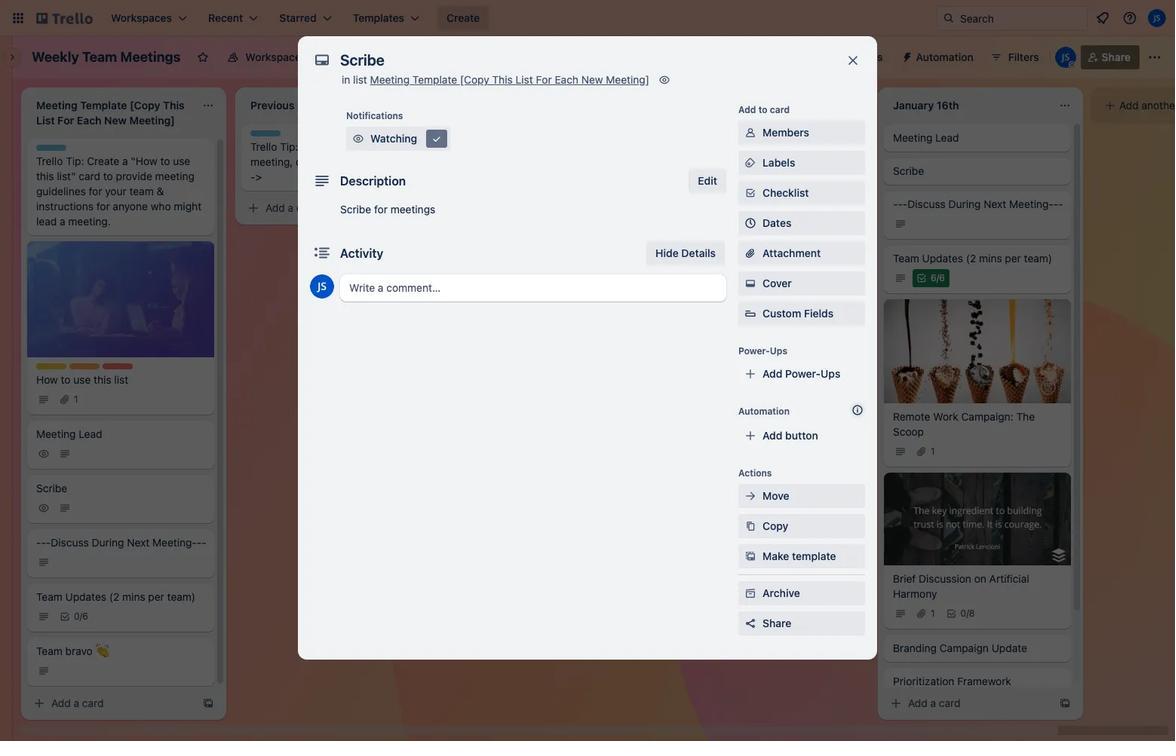 Task type: locate. For each thing, give the bounding box(es) containing it.
---discuss during next meeting---
[[679, 198, 849, 210], [893, 198, 1063, 210], [36, 536, 207, 549]]

0 horizontal spatial updates
[[65, 590, 106, 603]]

tip: for create
[[66, 155, 84, 167]]

mins for update
[[979, 252, 1002, 265]]

scribe link
[[670, 158, 863, 185], [884, 158, 1071, 185], [27, 475, 214, 523]]

sm image inside ---discuss during next meeting--- link
[[36, 555, 51, 570]]

webinar post-mortem
[[679, 373, 786, 385]]

2 horizontal spatial meeting lead link
[[884, 124, 1071, 152]]

0 horizontal spatial team bravo 👏
[[36, 645, 109, 657]]

share
[[1102, 51, 1131, 63], [763, 617, 791, 630]]

power-
[[828, 51, 863, 63], [738, 345, 770, 357], [785, 367, 821, 380]]

1 horizontal spatial meeting
[[340, 155, 379, 168]]

2 create from template… image from the left
[[1059, 698, 1071, 710]]

team updates (2 mins per team)
[[679, 252, 838, 265], [893, 252, 1052, 265], [36, 590, 195, 603]]

star or unstar board image
[[197, 51, 209, 63]]

0 horizontal spatial ups
[[770, 345, 788, 357]]

team updates (2 mins per team) for post-
[[679, 252, 838, 265]]

3 6/6 from the left
[[931, 272, 945, 284]]

create from template… image for january 23rd text box
[[845, 480, 857, 492]]

meeting up &
[[155, 170, 195, 183]]

who
[[151, 200, 171, 213]]

0 vertical spatial tip:
[[280, 140, 298, 153]]

1 horizontal spatial create from template… image
[[845, 480, 857, 492]]

0 horizontal spatial jacob simon (jacobsimon16) image
[[310, 275, 334, 299]]

1 down work in the bottom right of the page
[[931, 446, 935, 457]]

trello tip: after you finish a meeting, drag the meeting list here. ->
[[250, 140, 424, 183]]

1 down "harmony"
[[931, 608, 935, 619]]

1 vertical spatial team bravo 👏 link
[[27, 638, 214, 686]]

meeting lead
[[679, 131, 745, 144], [893, 131, 959, 144], [36, 427, 102, 440]]

edit button
[[689, 169, 726, 193]]

1 horizontal spatial scribe link
[[670, 158, 863, 185]]

1 vertical spatial tip:
[[66, 155, 84, 167]]

trello up meeting,
[[250, 140, 277, 153]]

0 horizontal spatial this
[[36, 170, 54, 183]]

archive link
[[738, 582, 865, 606]]

0 vertical spatial power-ups
[[828, 51, 883, 63]]

add a card link for january 16th text field
[[884, 693, 1053, 714]]

per for webinar post-mortem
[[791, 252, 807, 265]]

make template link
[[738, 545, 865, 569]]

labels link
[[738, 151, 865, 175]]

archive
[[763, 587, 800, 600]]

0 horizontal spatial meeting lead link
[[27, 421, 214, 469]]

for
[[89, 185, 102, 198], [96, 200, 110, 213], [374, 203, 388, 216]]

create from template… image down "here."
[[416, 202, 428, 214]]

0 horizontal spatial share button
[[738, 612, 865, 636]]

team)
[[810, 252, 838, 265], [1024, 252, 1052, 265], [167, 590, 195, 603]]

1 horizontal spatial ---discuss during next meeting--- link
[[670, 191, 863, 239]]

create from template… image for scribe
[[202, 698, 214, 710]]

create from template… image
[[202, 698, 214, 710], [1059, 698, 1071, 710]]

1 horizontal spatial automation
[[916, 51, 974, 63]]

new
[[581, 73, 603, 86]]

0 horizontal spatial lead
[[79, 427, 102, 440]]

add a card for meeting template [copy this list for each new meeting] text field
[[51, 697, 104, 710]]

your
[[105, 185, 127, 198]]

sm image inside add anothe link
[[1103, 98, 1118, 113]]

0 horizontal spatial power-ups
[[738, 345, 788, 357]]

---discuss during next meeting--- link
[[670, 191, 863, 239], [884, 191, 1071, 239], [27, 529, 214, 577]]

meeting down "finish"
[[340, 155, 379, 168]]

trello up list"
[[36, 155, 63, 167]]

during
[[734, 198, 767, 210], [949, 198, 981, 210], [92, 536, 124, 549]]

team bravo 👏 up actions
[[679, 427, 752, 440]]

automation down mortem
[[738, 406, 790, 417]]

lead
[[36, 215, 57, 228]]

list right how
[[114, 373, 128, 386]]

Previous Meetings ---> text field
[[241, 94, 407, 118]]

actions
[[738, 468, 772, 479]]

sm image inside meeting lead link
[[36, 446, 51, 461]]

sm image inside add a card link
[[246, 201, 261, 216]]

0 horizontal spatial per
[[148, 590, 164, 603]]

2 vertical spatial power-
[[785, 367, 821, 380]]

trello
[[250, 140, 277, 153], [36, 155, 63, 167]]

2 horizontal spatial meeting lead
[[893, 131, 959, 144]]

0 horizontal spatial meeting
[[155, 170, 195, 183]]

bravo down 0/6
[[65, 645, 93, 657]]

1 horizontal spatial lead
[[721, 131, 745, 144]]

6/6
[[502, 272, 517, 284], [717, 272, 731, 284], [931, 272, 945, 284]]

this inside trello tip: create a "how to use this list" card to provide meeting guidelines for your team & instructions for anyone who might lead a meeting.
[[36, 170, 54, 183]]

tip: up list"
[[66, 155, 84, 167]]

1 horizontal spatial team bravo 👏 link
[[670, 420, 863, 468]]

activity
[[340, 247, 383, 260]]

0 vertical spatial ups
[[863, 51, 883, 63]]

meeting lead down january 16th text field
[[893, 131, 959, 144]]

0 horizontal spatial create
[[87, 155, 119, 167]]

updates for campaign
[[922, 252, 963, 265]]

add a card link for january 23rd text box
[[670, 475, 839, 496]]

sm image inside labels link
[[743, 155, 758, 170]]

labels
[[763, 156, 795, 169]]

0 horizontal spatial create from template… image
[[202, 698, 214, 710]]

a
[[378, 140, 383, 153], [122, 155, 128, 167], [288, 201, 294, 214], [60, 215, 65, 228], [716, 479, 722, 492], [74, 697, 79, 710], [930, 697, 936, 710]]

scribe link for campaign
[[884, 158, 1071, 185]]

watching button
[[346, 127, 450, 151]]

checklist link
[[738, 181, 865, 205]]

add
[[1119, 99, 1139, 112], [738, 104, 756, 115], [266, 201, 285, 214], [763, 367, 783, 380], [763, 429, 783, 442], [694, 479, 713, 492], [51, 697, 71, 710], [908, 697, 928, 710]]

1 horizontal spatial team bravo 👏
[[679, 427, 752, 440]]

Meeting Template [Copy This List For Each New Meeting] text field
[[27, 94, 193, 133]]

0 horizontal spatial team)
[[167, 590, 195, 603]]

strategic influence at work: training seminar takeaways link
[[456, 299, 649, 363]]

discuss
[[693, 198, 732, 210], [908, 198, 946, 210], [51, 536, 89, 549]]

sm image inside team bravo 👏 link
[[36, 663, 51, 679]]

trello for trello tip: create a "how to use this list" card to provide meeting guidelines for your team & instructions for anyone who might lead a meeting.
[[36, 155, 63, 167]]

drag
[[296, 155, 318, 168]]

bravo down webinar post-mortem
[[708, 427, 735, 440]]

team) for branding campaign update
[[1024, 252, 1052, 265]]

0 horizontal spatial team updates (2 mins per team)
[[36, 590, 195, 603]]

1 horizontal spatial updates
[[708, 252, 749, 265]]

list
[[353, 73, 367, 86], [382, 155, 396, 168], [114, 373, 128, 386]]

prioritization framework link
[[884, 668, 1071, 716]]

ups down fields
[[821, 367, 841, 380]]

0 vertical spatial create
[[447, 11, 480, 24]]

1 horizontal spatial use
[[173, 155, 190, 167]]

use inside trello tip: create a "how to use this list" card to provide meeting guidelines for your team & instructions for anyone who might lead a meeting.
[[173, 155, 190, 167]]

artificial
[[989, 572, 1029, 585]]

1 horizontal spatial 6/6
[[717, 272, 731, 284]]

the
[[321, 155, 337, 168]]

to up members at the right top of page
[[759, 104, 768, 115]]

0 horizontal spatial trello
[[36, 155, 63, 167]]

2 horizontal spatial during
[[949, 198, 981, 210]]

meeting lead link
[[670, 124, 863, 152], [884, 124, 1071, 152], [27, 421, 214, 469]]

1 vertical spatial 1
[[931, 446, 935, 457]]

lead down january 16th text field
[[935, 131, 959, 144]]

2 horizontal spatial list
[[382, 155, 396, 168]]

2 horizontal spatial ---discuss during next meeting--- link
[[884, 191, 1071, 239]]

0 vertical spatial this
[[36, 170, 54, 183]]

team bravo 👏 down 0/6
[[36, 645, 109, 657]]

0 horizontal spatial power-
[[738, 345, 770, 357]]

meeting lead link for campaign
[[884, 124, 1071, 152]]

lead down january 23rd text box
[[721, 131, 745, 144]]

share button
[[1081, 45, 1140, 69], [738, 612, 865, 636]]

2 horizontal spatial 6/6
[[931, 272, 945, 284]]

sm image inside archive link
[[743, 586, 758, 601]]

1 vertical spatial power-
[[738, 345, 770, 357]]

cover link
[[738, 272, 865, 296]]

per for branding campaign update
[[1005, 252, 1021, 265]]

2 horizontal spatial per
[[1005, 252, 1021, 265]]

1 horizontal spatial jacob simon (jacobsimon16) image
[[1148, 9, 1166, 27]]

bravo
[[708, 427, 735, 440], [65, 645, 93, 657]]

edit
[[698, 174, 717, 187]]

1 down how to use this list
[[74, 393, 78, 405]]

add to card
[[738, 104, 790, 115]]

use right how
[[73, 373, 91, 386]]

this
[[492, 73, 513, 86]]

tip: up meeting,
[[280, 140, 298, 153]]

card inside trello tip: create a "how to use this list" card to provide meeting guidelines for your team & instructions for anyone who might lead a meeting.
[[79, 170, 100, 183]]

1 horizontal spatial share
[[1102, 51, 1131, 63]]

add inside button
[[763, 429, 783, 442]]

branding
[[893, 642, 937, 654]]

sm image inside checklist link
[[743, 186, 758, 201]]

hide details
[[656, 247, 716, 259]]

share down the archive
[[763, 617, 791, 630]]

meeting up edit in the right top of the page
[[679, 131, 718, 144]]

team bravo 👏 link up move
[[670, 420, 863, 468]]

ups left automation button
[[863, 51, 883, 63]]

use right "how
[[173, 155, 190, 167]]

0 vertical spatial share
[[1102, 51, 1131, 63]]

1 horizontal spatial discuss
[[693, 198, 732, 210]]

create up your
[[87, 155, 119, 167]]

during for leftmost ---discuss during next meeting--- link
[[92, 536, 124, 549]]

0 horizontal spatial ---discuss during next meeting---
[[36, 536, 207, 549]]

create inside button
[[447, 11, 480, 24]]

to right how
[[61, 373, 71, 386]]

team bravo 👏 link down 0/6
[[27, 638, 214, 686]]

members link
[[738, 121, 865, 145]]

sm image inside members link
[[743, 125, 758, 140]]

web summit conference update link
[[670, 333, 863, 360]]

ups inside button
[[863, 51, 883, 63]]

2 horizontal spatial update
[[992, 642, 1027, 654]]

copy link
[[738, 514, 865, 539]]

share button down 0 notifications icon
[[1081, 45, 1140, 69]]

strategic
[[465, 306, 509, 319]]

updates for post-
[[708, 252, 749, 265]]

1 horizontal spatial share button
[[1081, 45, 1140, 69]]

create up [copy
[[447, 11, 480, 24]]

share left show menu image
[[1102, 51, 1131, 63]]

trello tip: create a "how to use this list" card to provide meeting guidelines for your team & instructions for anyone who might lead a meeting. link
[[27, 139, 214, 235]]

template
[[412, 73, 457, 86]]

move link
[[738, 484, 865, 508]]

ups up mortem
[[770, 345, 788, 357]]

meeting lead down how to use this list
[[36, 427, 102, 440]]

---discuss during next meeting--- link for post-
[[670, 191, 863, 239]]

sm image inside meeting lead link
[[57, 446, 72, 461]]

2 vertical spatial 1
[[931, 608, 935, 619]]

automation down search 'image' on the top of the page
[[916, 51, 974, 63]]

create from template… image
[[416, 202, 428, 214], [845, 480, 857, 492]]

2 horizontal spatial updates
[[922, 252, 963, 265]]

0/6
[[74, 611, 88, 622]]

2 horizontal spatial team updates (2 mins per team)
[[893, 252, 1052, 265]]

team bravo 👏 link
[[670, 420, 863, 468], [27, 638, 214, 686]]

meeting
[[370, 73, 410, 86], [679, 131, 718, 144], [893, 131, 933, 144], [36, 427, 76, 440]]

January 30th text field
[[456, 94, 622, 118]]

1 horizontal spatial ---discuss during next meeting---
[[679, 198, 849, 210]]

1 vertical spatial ups
[[770, 345, 788, 357]]

meeting lead for webinar
[[679, 131, 745, 144]]

strategic influence at work: training seminar takeaways
[[465, 306, 642, 334]]

0/8
[[961, 608, 975, 619]]

1 horizontal spatial team updates (2 mins per team)
[[679, 252, 838, 265]]

0 horizontal spatial during
[[92, 536, 124, 549]]

update down fields
[[803, 339, 838, 352]]

next
[[770, 198, 792, 210], [984, 198, 1006, 210], [127, 536, 150, 549]]

0 horizontal spatial create from template… image
[[416, 202, 428, 214]]

1 horizontal spatial mins
[[765, 252, 788, 265]]

prioritization
[[893, 675, 955, 688]]

this right how
[[94, 373, 111, 386]]

(2
[[752, 252, 762, 265], [966, 252, 976, 265], [109, 590, 119, 603]]

0 horizontal spatial discuss
[[51, 536, 89, 549]]

team) for webinar post-mortem
[[810, 252, 838, 265]]

tip: inside trello tip: create a "how to use this list" card to provide meeting guidelines for your team & instructions for anyone who might lead a meeting.
[[66, 155, 84, 167]]

jacob simon (jacobsimon16) image
[[1148, 9, 1166, 27], [310, 275, 334, 299]]

Write a comment text field
[[340, 275, 726, 302]]

1 vertical spatial share button
[[738, 612, 865, 636]]

1 horizontal spatial meeting lead link
[[670, 124, 863, 152]]

---discuss during next meeting--- link for campaign
[[884, 191, 1071, 239]]

sm image inside move link
[[743, 489, 758, 504]]

meeting lead for branding
[[893, 131, 959, 144]]

0 horizontal spatial tip:
[[66, 155, 84, 167]]

create from template… image up copy link
[[845, 480, 857, 492]]

0 vertical spatial trello
[[250, 140, 277, 153]]

None text field
[[333, 47, 830, 74]]

automation
[[916, 51, 974, 63], [738, 406, 790, 417]]

update
[[695, 306, 731, 319], [803, 339, 838, 352], [992, 642, 1027, 654]]

1 vertical spatial create from template… image
[[845, 480, 857, 492]]

sm image inside copy link
[[743, 519, 758, 534]]

0 horizontal spatial 6/6
[[502, 272, 517, 284]]

2 6/6 from the left
[[717, 272, 731, 284]]

update right pr
[[695, 306, 731, 319]]

list left "here."
[[382, 155, 396, 168]]

notifications
[[346, 110, 403, 121]]

this left list"
[[36, 170, 54, 183]]

0 vertical spatial meeting
[[340, 155, 379, 168]]

1 horizontal spatial update
[[803, 339, 838, 352]]

pr update
[[679, 306, 731, 319]]

1 horizontal spatial trello
[[250, 140, 277, 153]]

after
[[301, 140, 325, 153]]

0 vertical spatial create from template… image
[[416, 202, 428, 214]]

1 vertical spatial jacob simon (jacobsimon16) image
[[310, 275, 334, 299]]

1 for remote
[[931, 446, 935, 457]]

sm image
[[657, 72, 672, 87], [743, 125, 758, 140], [743, 155, 758, 170], [246, 201, 261, 216], [679, 271, 694, 286], [893, 271, 908, 286], [914, 271, 929, 286], [743, 276, 758, 291], [36, 392, 51, 407], [57, 392, 72, 407], [57, 446, 72, 461], [57, 500, 72, 516], [743, 549, 758, 564], [36, 555, 51, 570], [914, 606, 929, 621], [36, 663, 51, 679]]

1 vertical spatial team bravo 👏
[[36, 645, 109, 657]]

2 horizontal spatial discuss
[[908, 198, 946, 210]]

0 horizontal spatial scribe link
[[27, 475, 214, 523]]

list right in
[[353, 73, 367, 86]]

2 vertical spatial update
[[992, 642, 1027, 654]]

1 vertical spatial trello
[[36, 155, 63, 167]]

share button down archive link
[[738, 612, 865, 636]]

lead down how to use this list
[[79, 427, 102, 440]]

add a card for previous meetings ---> text field
[[266, 201, 318, 214]]

meeting lead up edit in the right top of the page
[[679, 131, 745, 144]]

1 horizontal spatial power-
[[785, 367, 821, 380]]

meeting
[[340, 155, 379, 168], [155, 170, 195, 183]]

add anothe
[[1119, 99, 1175, 112]]

conference
[[743, 339, 800, 352]]

sm image inside ---discuss during next meeting--- link
[[893, 216, 908, 232]]

to right "how
[[160, 155, 170, 167]]

0 vertical spatial automation
[[916, 51, 974, 63]]

1 create from template… image from the left
[[202, 698, 214, 710]]

each
[[555, 73, 579, 86]]

team
[[82, 49, 117, 65], [679, 252, 705, 265], [893, 252, 919, 265], [679, 427, 705, 440], [36, 590, 62, 603], [36, 645, 62, 657]]

1 horizontal spatial this
[[94, 373, 111, 386]]

trello inside the trello tip: after you finish a meeting, drag the meeting list here. ->
[[250, 140, 277, 153]]

tip: inside the trello tip: after you finish a meeting, drag the meeting list here. ->
[[280, 140, 298, 153]]

mins
[[765, 252, 788, 265], [979, 252, 1002, 265], [122, 590, 145, 603]]

0 vertical spatial power-
[[828, 51, 863, 63]]

lead for campaign
[[935, 131, 959, 144]]

make
[[763, 550, 789, 563]]

add a card link for meeting template [copy this list for each new meeting] text field
[[27, 693, 196, 714]]

add a card link
[[241, 198, 410, 219], [670, 475, 839, 496], [27, 693, 196, 714], [884, 693, 1053, 714]]

sm image
[[1103, 98, 1118, 113], [351, 131, 366, 146], [429, 131, 444, 146], [743, 186, 758, 201], [893, 216, 908, 232], [465, 271, 480, 286], [486, 271, 501, 286], [700, 271, 715, 286], [893, 444, 908, 459], [914, 444, 929, 459], [36, 446, 51, 461], [743, 489, 758, 504], [36, 500, 51, 516], [743, 519, 758, 534], [743, 586, 758, 601], [893, 606, 908, 621], [944, 606, 959, 621], [36, 609, 51, 624], [57, 609, 72, 624], [32, 696, 47, 711], [889, 696, 904, 711]]

anothe
[[1142, 99, 1175, 112]]

remote
[[893, 410, 930, 423]]

2 horizontal spatial lead
[[935, 131, 959, 144]]

1 horizontal spatial bravo
[[708, 427, 735, 440]]

update up framework
[[992, 642, 1027, 654]]

trello inside trello tip: create a "how to use this list" card to provide meeting guidelines for your team & instructions for anyone who might lead a meeting.
[[36, 155, 63, 167]]

meeting inside trello tip: create a "how to use this list" card to provide meeting guidelines for your team & instructions for anyone who might lead a meeting.
[[155, 170, 195, 183]]



Task type: describe. For each thing, give the bounding box(es) containing it.
post-
[[722, 373, 748, 385]]

influence
[[512, 306, 556, 319]]

6/6 link
[[456, 245, 649, 293]]

1 horizontal spatial next
[[770, 198, 792, 210]]

custom fields
[[763, 307, 834, 320]]

scribe link for post-
[[670, 158, 863, 185]]

add button
[[763, 429, 818, 442]]

board
[[373, 51, 403, 63]]

custom fields button
[[738, 306, 865, 321]]

in list meeting template [copy this list for each new meeting]
[[342, 73, 649, 86]]

brief discussion on artificial harmony
[[893, 572, 1029, 600]]

add power-ups link
[[738, 362, 865, 386]]

pr
[[679, 306, 692, 319]]

meeting down january 16th text field
[[893, 131, 933, 144]]

create from template… image for team updates (2 mins per team)
[[1059, 698, 1071, 710]]

mortem
[[748, 373, 786, 385]]

attachment
[[763, 247, 821, 259]]

meeting.
[[68, 215, 111, 228]]

list
[[516, 73, 533, 86]]

2 vertical spatial list
[[114, 373, 128, 386]]

during for ---discuss during next meeting--- link related to campaign
[[949, 198, 981, 210]]

template
[[792, 550, 836, 563]]

1 horizontal spatial 👏
[[738, 427, 752, 440]]

6/6 for branding campaign update
[[931, 272, 945, 284]]

seminar
[[465, 321, 504, 334]]

meeting lead link for post-
[[670, 124, 863, 152]]

0 horizontal spatial (2
[[109, 590, 119, 603]]

Search field
[[955, 7, 1087, 29]]

description
[[340, 174, 406, 188]]

scoop
[[893, 425, 924, 438]]

harmony
[[893, 587, 937, 600]]

a inside the trello tip: after you finish a meeting, drag the meeting list here. ->
[[378, 140, 383, 153]]

work
[[933, 410, 959, 423]]

mins for mortem
[[765, 252, 788, 265]]

0 horizontal spatial mins
[[122, 590, 145, 603]]

January 16th text field
[[884, 94, 1050, 118]]

for left your
[[89, 185, 102, 198]]

campaign:
[[961, 410, 1014, 423]]

[copy
[[460, 73, 489, 86]]

0 vertical spatial bravo
[[708, 427, 735, 440]]

trello for trello tip: after you finish a meeting, drag the meeting list here. ->
[[250, 140, 277, 153]]

2 vertical spatial ups
[[821, 367, 841, 380]]

power-ups button
[[798, 45, 892, 69]]

0 vertical spatial team bravo 👏 link
[[670, 420, 863, 468]]

at
[[559, 306, 570, 319]]

pr update link
[[670, 299, 863, 327]]

meeting template [copy this list for each new meeting] link
[[370, 73, 649, 86]]

scribe for meetings
[[340, 203, 435, 216]]

open information menu image
[[1122, 11, 1137, 26]]

0 horizontal spatial use
[[73, 373, 91, 386]]

instructions
[[36, 200, 94, 213]]

visible
[[304, 51, 336, 63]]

Board name text field
[[24, 45, 188, 69]]

0 vertical spatial list
[[353, 73, 367, 86]]

discuss for ---discuss during next meeting--- link related to campaign
[[908, 198, 946, 210]]

you
[[328, 140, 346, 153]]

dates button
[[738, 211, 865, 235]]

web summit conference update
[[679, 339, 838, 352]]

hide
[[656, 247, 679, 259]]

(2 for post-
[[752, 252, 762, 265]]

to up your
[[103, 170, 113, 183]]

lead for post-
[[721, 131, 745, 144]]

branding campaign update
[[893, 642, 1027, 654]]

1 vertical spatial this
[[94, 373, 111, 386]]

team updates (2 mins per team) for campaign
[[893, 252, 1052, 265]]

takeaways
[[507, 321, 560, 334]]

team inside the board name text field
[[82, 49, 117, 65]]

create from template… image for previous meetings ---> text field
[[416, 202, 428, 214]]

filters button
[[986, 45, 1044, 69]]

0 vertical spatial share button
[[1081, 45, 1140, 69]]

workspace visible
[[245, 51, 336, 63]]

1 vertical spatial update
[[803, 339, 838, 352]]

next for leftmost ---discuss during next meeting--- link
[[127, 536, 150, 549]]

>
[[255, 170, 262, 183]]

tip: for after
[[280, 140, 298, 153]]

meeting down board
[[370, 73, 410, 86]]

January 23rd text field
[[670, 94, 836, 118]]

sm image inside cover link
[[743, 276, 758, 291]]

add a card for january 16th text field
[[908, 697, 961, 710]]

attachment button
[[738, 241, 865, 266]]

discussion
[[919, 572, 972, 585]]

the
[[1016, 410, 1035, 423]]

meeting,
[[250, 155, 293, 168]]

board link
[[348, 45, 412, 69]]

how to use this list
[[36, 373, 128, 386]]

sm image inside make template link
[[743, 549, 758, 564]]

prioritization framework
[[893, 675, 1011, 688]]

meetings
[[120, 49, 181, 65]]

0 horizontal spatial ---discuss during next meeting--- link
[[27, 529, 214, 577]]

search image
[[943, 12, 955, 24]]

cover
[[763, 277, 792, 290]]

guidelines
[[36, 185, 86, 198]]

add a card link for previous meetings ---> text field
[[241, 198, 410, 219]]

summit
[[704, 339, 741, 352]]

watching
[[370, 132, 417, 145]]

0 vertical spatial update
[[695, 306, 731, 319]]

6/6 for webinar post-mortem
[[717, 272, 731, 284]]

power-ups inside button
[[828, 51, 883, 63]]

0 vertical spatial jacob simon (jacobsimon16) image
[[1148, 9, 1166, 27]]

1 for brief
[[931, 608, 935, 619]]

meetings
[[391, 203, 435, 216]]

1 vertical spatial bravo
[[65, 645, 93, 657]]

0 vertical spatial 1
[[74, 393, 78, 405]]

finish
[[349, 140, 375, 153]]

branding campaign update link
[[884, 635, 1071, 662]]

in
[[342, 73, 350, 86]]

2 horizontal spatial ---discuss during next meeting---
[[893, 198, 1063, 210]]

next for ---discuss during next meeting--- link related to campaign
[[984, 198, 1006, 210]]

create inside trello tip: create a "how to use this list" card to provide meeting guidelines for your team & instructions for anyone who might lead a meeting.
[[87, 155, 119, 167]]

weekly team meetings
[[32, 49, 181, 65]]

copy
[[763, 520, 788, 533]]

webinar
[[679, 373, 719, 385]]

workspace
[[245, 51, 301, 63]]

details
[[681, 247, 716, 259]]

filters
[[1008, 51, 1039, 63]]

checklist
[[763, 186, 809, 199]]

1 horizontal spatial during
[[734, 198, 767, 210]]

0 horizontal spatial meeting lead
[[36, 427, 102, 440]]

meeting inside the trello tip: after you finish a meeting, drag the meeting list here. ->
[[340, 155, 379, 168]]

automation inside button
[[916, 51, 974, 63]]

jacob simon (jacobsimon16) image
[[1055, 47, 1076, 68]]

0 notifications image
[[1094, 9, 1112, 27]]

team
[[129, 185, 154, 198]]

0 vertical spatial team bravo 👏
[[679, 427, 752, 440]]

webinar post-mortem link
[[670, 366, 863, 414]]

1 6/6 from the left
[[502, 272, 517, 284]]

0 horizontal spatial 👏
[[95, 645, 109, 657]]

fields
[[804, 307, 834, 320]]

discuss for leftmost ---discuss during next meeting--- link
[[51, 536, 89, 549]]

trello tip: create a "how to use this list" card to provide meeting guidelines for your team & instructions for anyone who might lead a meeting.
[[36, 155, 202, 228]]

1 vertical spatial power-ups
[[738, 345, 788, 357]]

1 vertical spatial share
[[763, 617, 791, 630]]

training
[[604, 306, 642, 319]]

0 horizontal spatial automation
[[738, 406, 790, 417]]

show menu image
[[1147, 50, 1162, 65]]

"how
[[131, 155, 157, 167]]

for down your
[[96, 200, 110, 213]]

primary element
[[0, 0, 1175, 36]]

list inside the trello tip: after you finish a meeting, drag the meeting list here. ->
[[382, 155, 396, 168]]

hide details link
[[647, 241, 725, 266]]

meeting down how
[[36, 427, 76, 440]]

for down description
[[374, 203, 388, 216]]

workspace visible button
[[218, 45, 345, 69]]

- inside the trello tip: after you finish a meeting, drag the meeting list here. ->
[[250, 170, 255, 183]]

members
[[763, 126, 809, 139]]

1 horizontal spatial meeting-
[[795, 198, 839, 210]]

create button
[[438, 6, 489, 30]]

brief
[[893, 572, 916, 585]]

add button button
[[738, 424, 865, 448]]

add power-ups
[[763, 367, 841, 380]]

(2 for campaign
[[966, 252, 976, 265]]

0 horizontal spatial meeting-
[[152, 536, 197, 549]]

2 horizontal spatial meeting-
[[1009, 198, 1054, 210]]

power- inside button
[[828, 51, 863, 63]]

button
[[785, 429, 818, 442]]



Task type: vqa. For each thing, say whether or not it's contained in the screenshot.
"Free"
no



